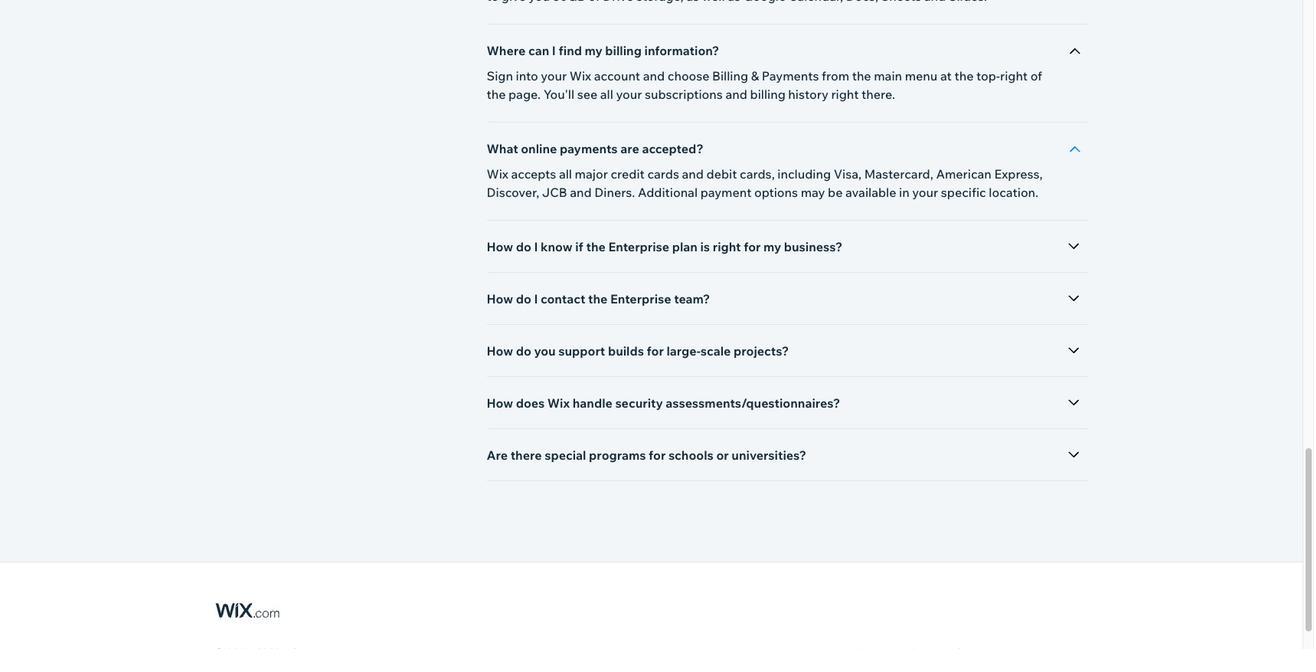 Task type: vqa. For each thing, say whether or not it's contained in the screenshot.
Custom Domain Name Link
no



Task type: locate. For each thing, give the bounding box(es) containing it.
2 horizontal spatial right
[[1001, 68, 1028, 84]]

discover,
[[487, 185, 540, 200]]

there
[[511, 448, 542, 463]]

from
[[822, 68, 850, 84]]

what
[[487, 141, 518, 156]]

menu
[[905, 68, 938, 84]]

0 vertical spatial wix
[[570, 68, 592, 84]]

0 horizontal spatial billing
[[606, 43, 642, 58]]

0 horizontal spatial all
[[559, 166, 572, 182]]

can
[[529, 43, 550, 58]]

0 vertical spatial do
[[516, 239, 532, 254]]

accepts
[[511, 166, 557, 182]]

1 vertical spatial right
[[832, 87, 859, 102]]

are there special programs for schools or universities?
[[487, 448, 807, 463]]

1 vertical spatial your
[[616, 87, 642, 102]]

3 do from the top
[[516, 343, 532, 359]]

my right find
[[585, 43, 603, 58]]

how left the 'contact'
[[487, 291, 514, 307]]

be
[[828, 185, 843, 200]]

1 vertical spatial wix
[[487, 166, 509, 182]]

visa,
[[834, 166, 862, 182]]

how for how does wix handle security assessments/questionnaires?
[[487, 395, 514, 411]]

billing
[[606, 43, 642, 58], [751, 87, 786, 102]]

2 how from the top
[[487, 291, 514, 307]]

are
[[487, 448, 508, 463]]

0 vertical spatial i
[[552, 43, 556, 58]]

right right is
[[713, 239, 741, 254]]

1 how from the top
[[487, 239, 514, 254]]

how left you
[[487, 343, 514, 359]]

0 vertical spatial my
[[585, 43, 603, 58]]

0 vertical spatial billing
[[606, 43, 642, 58]]

large-
[[667, 343, 701, 359]]

i
[[552, 43, 556, 58], [534, 239, 538, 254], [534, 291, 538, 307]]

3 how from the top
[[487, 343, 514, 359]]

do
[[516, 239, 532, 254], [516, 291, 532, 307], [516, 343, 532, 359]]

wix up discover, at the left top
[[487, 166, 509, 182]]

additional
[[638, 185, 698, 200]]

0 vertical spatial all
[[601, 87, 614, 102]]

you
[[534, 343, 556, 359]]

your down account
[[616, 87, 642, 102]]

1 horizontal spatial all
[[601, 87, 614, 102]]

how do you support builds for large-scale projects?
[[487, 343, 789, 359]]

how down discover, at the left top
[[487, 239, 514, 254]]

my left business?
[[764, 239, 782, 254]]

all up jcb
[[559, 166, 572, 182]]

what online payments are accepted?
[[487, 141, 704, 156]]

i for contact
[[534, 291, 538, 307]]

choose
[[668, 68, 710, 84]]

do left you
[[516, 343, 532, 359]]

handle
[[573, 395, 613, 411]]

main
[[874, 68, 903, 84]]

the
[[853, 68, 872, 84], [955, 68, 974, 84], [487, 87, 506, 102], [587, 239, 606, 254], [589, 291, 608, 307]]

i right can
[[552, 43, 556, 58]]

and down major
[[570, 185, 592, 200]]

wix accepts all major credit cards and debit cards, including visa, mastercard, american express, discover, jcb and diners. additional payment options may be available in your specific location.
[[487, 166, 1043, 200]]

wix up see
[[570, 68, 592, 84]]

1 horizontal spatial my
[[764, 239, 782, 254]]

2 vertical spatial wix
[[548, 395, 570, 411]]

wix right does
[[548, 395, 570, 411]]

where can i find my billing information?
[[487, 43, 720, 58]]

do left know
[[516, 239, 532, 254]]

accepted?
[[642, 141, 704, 156]]

right down from
[[832, 87, 859, 102]]

for left large- in the bottom right of the page
[[647, 343, 664, 359]]

enterprise left team?
[[611, 291, 672, 307]]

2 vertical spatial i
[[534, 291, 538, 307]]

specific
[[942, 185, 987, 200]]

for left schools
[[649, 448, 666, 463]]

2 horizontal spatial your
[[913, 185, 939, 200]]

1 vertical spatial my
[[764, 239, 782, 254]]

all inside wix accepts all major credit cards and debit cards, including visa, mastercard, american express, discover, jcb and diners. additional payment options may be available in your specific location.
[[559, 166, 572, 182]]

the right the 'contact'
[[589, 291, 608, 307]]

2 vertical spatial your
[[913, 185, 939, 200]]

right left of
[[1001, 68, 1028, 84]]

all
[[601, 87, 614, 102], [559, 166, 572, 182]]

how do i know if the enterprise plan is right for my business?
[[487, 239, 843, 254]]

0 vertical spatial your
[[541, 68, 567, 84]]

billing up account
[[606, 43, 642, 58]]

wix inside wix accepts all major credit cards and debit cards, including visa, mastercard, american express, discover, jcb and diners. additional payment options may be available in your specific location.
[[487, 166, 509, 182]]

4 how from the top
[[487, 395, 514, 411]]

billing
[[713, 68, 749, 84]]

i left know
[[534, 239, 538, 254]]

&
[[751, 68, 760, 84]]

diners.
[[595, 185, 636, 200]]

and
[[643, 68, 665, 84], [726, 87, 748, 102], [682, 166, 704, 182], [570, 185, 592, 200]]

my
[[585, 43, 603, 58], [764, 239, 782, 254]]

assessments/questionnaires?
[[666, 395, 841, 411]]

0 vertical spatial right
[[1001, 68, 1028, 84]]

enterprise left plan
[[609, 239, 670, 254]]

builds
[[608, 343, 644, 359]]

is
[[701, 239, 710, 254]]

1 horizontal spatial billing
[[751, 87, 786, 102]]

how
[[487, 239, 514, 254], [487, 291, 514, 307], [487, 343, 514, 359], [487, 395, 514, 411]]

2 do from the top
[[516, 291, 532, 307]]

billing down the &
[[751, 87, 786, 102]]

universities?
[[732, 448, 807, 463]]

1 vertical spatial do
[[516, 291, 532, 307]]

do left the 'contact'
[[516, 291, 532, 307]]

i for find
[[552, 43, 556, 58]]

for
[[744, 239, 761, 254], [647, 343, 664, 359], [649, 448, 666, 463]]

do for know
[[516, 239, 532, 254]]

all right see
[[601, 87, 614, 102]]

2 vertical spatial right
[[713, 239, 741, 254]]

page.
[[509, 87, 541, 102]]

i left the 'contact'
[[534, 291, 538, 307]]

wix inside sign into your wix account and choose billing & payments from the main menu at the top-right of the page. you'll see all your subscriptions and billing history right there.
[[570, 68, 592, 84]]

your right in
[[913, 185, 939, 200]]

how for how do you support builds for large-scale projects?
[[487, 343, 514, 359]]

the right if
[[587, 239, 606, 254]]

programs
[[589, 448, 646, 463]]

2 vertical spatial do
[[516, 343, 532, 359]]

contact
[[541, 291, 586, 307]]

1 vertical spatial enterprise
[[611, 291, 672, 307]]

how left does
[[487, 395, 514, 411]]

1 horizontal spatial right
[[832, 87, 859, 102]]

right
[[1001, 68, 1028, 84], [832, 87, 859, 102], [713, 239, 741, 254]]

security
[[616, 395, 663, 411]]

payments
[[560, 141, 618, 156]]

where
[[487, 43, 526, 58]]

and down billing
[[726, 87, 748, 102]]

your
[[541, 68, 567, 84], [616, 87, 642, 102], [913, 185, 939, 200]]

1 horizontal spatial your
[[616, 87, 642, 102]]

1 vertical spatial i
[[534, 239, 538, 254]]

available
[[846, 185, 897, 200]]

1 vertical spatial all
[[559, 166, 572, 182]]

cards
[[648, 166, 680, 182]]

for right is
[[744, 239, 761, 254]]

0 horizontal spatial right
[[713, 239, 741, 254]]

american
[[937, 166, 992, 182]]

1 do from the top
[[516, 239, 532, 254]]

express,
[[995, 166, 1043, 182]]

do for contact
[[516, 291, 532, 307]]

wix
[[570, 68, 592, 84], [487, 166, 509, 182], [548, 395, 570, 411]]

your up you'll
[[541, 68, 567, 84]]

enterprise
[[609, 239, 670, 254], [611, 291, 672, 307]]

1 vertical spatial billing
[[751, 87, 786, 102]]

or
[[717, 448, 729, 463]]

at
[[941, 68, 952, 84]]



Task type: describe. For each thing, give the bounding box(es) containing it.
and left choose
[[643, 68, 665, 84]]

plan
[[673, 239, 698, 254]]

you'll
[[544, 87, 575, 102]]

scale
[[701, 343, 731, 359]]

sign into your wix account and choose billing & payments from the main menu at the top-right of the page. you'll see all your subscriptions and billing history right there.
[[487, 68, 1043, 102]]

2 vertical spatial for
[[649, 448, 666, 463]]

how for how do i know if the enterprise plan is right for my business?
[[487, 239, 514, 254]]

sign
[[487, 68, 513, 84]]

debit
[[707, 166, 738, 182]]

your inside wix accepts all major credit cards and debit cards, including visa, mastercard, american express, discover, jcb and diners. additional payment options may be available in your specific location.
[[913, 185, 939, 200]]

special
[[545, 448, 587, 463]]

how does wix handle security assessments/questionnaires?
[[487, 395, 841, 411]]

find
[[559, 43, 582, 58]]

the up there.
[[853, 68, 872, 84]]

are
[[621, 141, 640, 156]]

top-
[[977, 68, 1001, 84]]

0 vertical spatial for
[[744, 239, 761, 254]]

into
[[516, 68, 538, 84]]

all inside sign into your wix account and choose billing & payments from the main menu at the top-right of the page. you'll see all your subscriptions and billing history right there.
[[601, 87, 614, 102]]

does
[[516, 395, 545, 411]]

how for how do i contact the enterprise team?
[[487, 291, 514, 307]]

if
[[576, 239, 584, 254]]

1 vertical spatial for
[[647, 343, 664, 359]]

cards,
[[740, 166, 775, 182]]

see
[[578, 87, 598, 102]]

team?
[[674, 291, 711, 307]]

online
[[521, 141, 557, 156]]

payments
[[762, 68, 819, 84]]

information?
[[645, 43, 720, 58]]

history
[[789, 87, 829, 102]]

support
[[559, 343, 606, 359]]

jcb
[[542, 185, 568, 200]]

major
[[575, 166, 608, 182]]

know
[[541, 239, 573, 254]]

in
[[900, 185, 910, 200]]

how do i contact the enterprise team?
[[487, 291, 711, 307]]

i for know
[[534, 239, 538, 254]]

0 vertical spatial enterprise
[[609, 239, 670, 254]]

mastercard,
[[865, 166, 934, 182]]

do for support
[[516, 343, 532, 359]]

the right at
[[955, 68, 974, 84]]

0 horizontal spatial your
[[541, 68, 567, 84]]

and left debit
[[682, 166, 704, 182]]

schools
[[669, 448, 714, 463]]

credit
[[611, 166, 645, 182]]

0 horizontal spatial my
[[585, 43, 603, 58]]

subscriptions
[[645, 87, 723, 102]]

there.
[[862, 87, 896, 102]]

including
[[778, 166, 831, 182]]

account
[[594, 68, 641, 84]]

location.
[[989, 185, 1039, 200]]

billing inside sign into your wix account and choose billing & payments from the main menu at the top-right of the page. you'll see all your subscriptions and billing history right there.
[[751, 87, 786, 102]]

the down sign on the top left of page
[[487, 87, 506, 102]]

business?
[[785, 239, 843, 254]]

of
[[1031, 68, 1043, 84]]

projects?
[[734, 343, 789, 359]]

options
[[755, 185, 799, 200]]

may
[[801, 185, 826, 200]]

payment
[[701, 185, 752, 200]]



